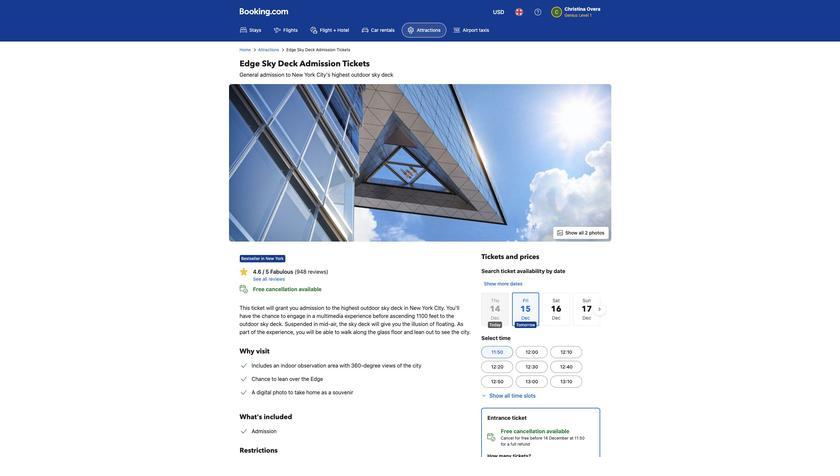 Task type: describe. For each thing, give the bounding box(es) containing it.
sat
[[553, 298, 560, 304]]

hotel
[[338, 27, 349, 33]]

bestseller in new york
[[241, 256, 284, 261]]

show for show all time slots
[[490, 393, 504, 399]]

the left the city in the bottom of the page
[[404, 363, 412, 369]]

genius
[[565, 13, 578, 18]]

2 vertical spatial tickets
[[482, 253, 504, 262]]

lean inside this ticket will grant you admission to the highest outdoor sky deck in new york city. you'll have the chance to engage in a multimedia experience before ascending 1100 feet to the outdoor sky deck. suspended in mid-air, the sky deck will give you the illusion of floating. as part of the experience, you will be able to walk along the glass floor and lean out to see the city.
[[415, 330, 425, 336]]

before inside free cancellation available cancel for free before 14 december at 11:50 for a full refund
[[530, 436, 543, 441]]

edge sky deck admission tickets general admission to new york city's highest outdoor sky deck
[[240, 58, 394, 78]]

16
[[551, 304, 562, 315]]

1 vertical spatial attractions
[[258, 47, 279, 52]]

entrance ticket
[[488, 416, 527, 422]]

tickets for edge sky deck admission tickets
[[337, 47, 351, 52]]

chance
[[262, 313, 280, 320]]

ticket for availability
[[501, 268, 516, 275]]

have
[[240, 313, 251, 320]]

today
[[490, 323, 501, 328]]

the left glass on the left
[[368, 330, 376, 336]]

views
[[382, 363, 396, 369]]

12:10
[[561, 350, 573, 355]]

floor
[[392, 330, 403, 336]]

slots
[[524, 393, 536, 399]]

multimedia
[[317, 313, 344, 320]]

in right engage
[[307, 313, 311, 320]]

take
[[295, 390, 305, 396]]

bestseller
[[241, 256, 260, 261]]

home
[[307, 390, 320, 396]]

region containing 14
[[476, 290, 606, 329]]

home link
[[240, 47, 251, 53]]

1 vertical spatial outdoor
[[361, 305, 380, 311]]

new inside this ticket will grant you admission to the highest outdoor sky deck in new york city. you'll have the chance to engage in a multimedia experience before ascending 1100 feet to the outdoor sky deck. suspended in mid-air, the sky deck will give you the illusion of floating. as part of the experience, you will be able to walk along the glass floor and lean out to see the city.
[[410, 305, 421, 311]]

show all 2 photos
[[566, 230, 605, 236]]

free
[[522, 436, 529, 441]]

restrictions
[[240, 447, 278, 456]]

york inside edge sky deck admission tickets general admission to new york city's highest outdoor sky deck
[[305, 72, 315, 78]]

select time
[[482, 336, 511, 342]]

available for free cancellation available
[[299, 287, 322, 293]]

sat 16 dec
[[551, 298, 562, 321]]

1 vertical spatial will
[[372, 322, 380, 328]]

14 inside thu 14 dec today
[[490, 304, 501, 315]]

york inside this ticket will grant you admission to the highest outdoor sky deck in new york city. you'll have the chance to engage in a multimedia experience before ascending 1100 feet to the outdoor sky deck. suspended in mid-air, the sky deck will give you the illusion of floating. as part of the experience, you will be able to walk along the glass floor and lean out to see the city.
[[422, 305, 433, 311]]

before inside this ticket will grant you admission to the highest outdoor sky deck in new york city. you'll have the chance to engage in a multimedia experience before ascending 1100 feet to the outdoor sky deck. suspended in mid-air, the sky deck will give you the illusion of floating. as part of the experience, you will be able to walk along the glass floor and lean out to see the city.
[[373, 313, 389, 320]]

ascending
[[390, 313, 415, 320]]

the up walk
[[339, 322, 347, 328]]

be
[[316, 330, 322, 336]]

4.6 / 5 fabulous (948 reviews) see all reviews
[[253, 269, 329, 282]]

cancel
[[501, 436, 514, 441]]

2 vertical spatial ticket
[[512, 416, 527, 422]]

in right bestseller
[[261, 256, 265, 261]]

december
[[549, 436, 569, 441]]

1
[[590, 13, 592, 18]]

over
[[290, 377, 300, 383]]

glass
[[378, 330, 390, 336]]

0 horizontal spatial new
[[266, 256, 274, 261]]

free cancellation available cancel for free before 14 december at 11:50 for a full refund
[[501, 429, 585, 447]]

cancellation for free cancellation available cancel for free before 14 december at 11:50 for a full refund
[[514, 429, 546, 435]]

included
[[264, 413, 292, 422]]

grant
[[276, 305, 288, 311]]

flight + hotel link
[[305, 23, 355, 38]]

show for show more dates
[[484, 281, 497, 287]]

your account menu christina overa genius level 1 element
[[552, 3, 604, 18]]

deck.
[[270, 322, 283, 328]]

sky for edge sky deck admission tickets general admission to new york city's highest outdoor sky deck
[[262, 58, 276, 69]]

air,
[[331, 322, 338, 328]]

admission inside this ticket will grant you admission to the highest outdoor sky deck in new york city. you'll have the chance to engage in a multimedia experience before ascending 1100 feet to the outdoor sky deck. suspended in mid-air, the sky deck will give you the illusion of floating. as part of the experience, you will be able to walk along the glass floor and lean out to see the city.
[[300, 305, 325, 311]]

entrance
[[488, 416, 511, 422]]

city's
[[317, 72, 331, 78]]

cancellation for free cancellation available
[[266, 287, 298, 293]]

dec for 17
[[583, 315, 592, 321]]

what's
[[240, 413, 262, 422]]

in up "be"
[[314, 322, 318, 328]]

this ticket will grant you admission to the highest outdoor sky deck in new york city. you'll have the chance to engage in a multimedia experience before ascending 1100 feet to the outdoor sky deck. suspended in mid-air, the sky deck will give you the illusion of floating. as part of the experience, you will be able to walk along the glass floor and lean out to see the city.
[[240, 305, 471, 336]]

2 vertical spatial you
[[296, 330, 305, 336]]

by
[[547, 268, 553, 275]]

1 vertical spatial york
[[275, 256, 284, 261]]

and inside this ticket will grant you admission to the highest outdoor sky deck in new york city. you'll have the chance to engage in a multimedia experience before ascending 1100 feet to the outdoor sky deck. suspended in mid-air, the sky deck will give you the illusion of floating. as part of the experience, you will be able to walk along the glass floor and lean out to see the city.
[[404, 330, 413, 336]]

1 vertical spatial of
[[251, 330, 256, 336]]

usd button
[[489, 4, 509, 20]]

degree
[[364, 363, 381, 369]]

includes
[[252, 363, 272, 369]]

city.
[[461, 330, 471, 336]]

1 horizontal spatial of
[[397, 363, 402, 369]]

airport
[[463, 27, 478, 33]]

select
[[482, 336, 498, 342]]

admission for edge sky deck admission tickets general admission to new york city's highest outdoor sky deck
[[300, 58, 341, 69]]

0 horizontal spatial time
[[499, 336, 511, 342]]

the down you'll
[[447, 313, 454, 320]]

full
[[511, 442, 517, 447]]

engage
[[287, 313, 305, 320]]

fabulous
[[271, 269, 293, 275]]

the down ascending
[[403, 322, 410, 328]]

at
[[570, 436, 574, 441]]

free cancellation available
[[253, 287, 322, 293]]

deck for edge sky deck admission tickets
[[305, 47, 315, 52]]

time inside button
[[512, 393, 523, 399]]

chance to lean over the edge
[[252, 377, 323, 383]]

available for free cancellation available cancel for free before 14 december at 11:50 for a full refund
[[547, 429, 570, 435]]

show all 2 photos button
[[554, 227, 609, 239]]

this
[[240, 305, 250, 311]]

2 vertical spatial admission
[[252, 429, 277, 435]]

christina
[[565, 6, 586, 12]]

2 vertical spatial deck
[[358, 322, 370, 328]]

with
[[340, 363, 350, 369]]

ticket for will
[[251, 305, 265, 311]]

new inside edge sky deck admission tickets general admission to new york city's highest outdoor sky deck
[[292, 72, 303, 78]]

12:00
[[526, 350, 539, 355]]

1100
[[417, 313, 428, 320]]

flights
[[284, 27, 298, 33]]

thu 14 dec today
[[490, 298, 501, 328]]

see
[[442, 330, 450, 336]]

as
[[322, 390, 327, 396]]

observation
[[298, 363, 327, 369]]

see all reviews button
[[253, 276, 471, 283]]

highest inside edge sky deck admission tickets general admission to new york city's highest outdoor sky deck
[[332, 72, 350, 78]]

in up ascending
[[404, 305, 409, 311]]

360-
[[351, 363, 364, 369]]

all for show all time slots
[[505, 393, 511, 399]]

show more dates
[[484, 281, 523, 287]]

1 horizontal spatial attractions link
[[402, 23, 447, 38]]

rentals
[[380, 27, 395, 33]]

0 horizontal spatial lean
[[278, 377, 288, 383]]

all for show all 2 photos
[[579, 230, 584, 236]]

souvenir
[[333, 390, 354, 396]]

digital
[[257, 390, 272, 396]]

walk
[[341, 330, 352, 336]]

show more dates button
[[482, 278, 526, 290]]



Task type: locate. For each thing, give the bounding box(es) containing it.
13:00
[[526, 379, 539, 385]]

cancellation down reviews
[[266, 287, 298, 293]]

before
[[373, 313, 389, 320], [530, 436, 543, 441]]

0 vertical spatial will
[[266, 305, 274, 311]]

availability
[[517, 268, 545, 275]]

0 horizontal spatial before
[[373, 313, 389, 320]]

0 horizontal spatial and
[[404, 330, 413, 336]]

14 inside free cancellation available cancel for free before 14 december at 11:50 for a full refund
[[544, 436, 548, 441]]

0 vertical spatial lean
[[415, 330, 425, 336]]

0 horizontal spatial admission
[[260, 72, 285, 78]]

ticket up 'show more dates'
[[501, 268, 516, 275]]

and left "prices" at the bottom right
[[506, 253, 519, 262]]

1 vertical spatial 11:50
[[575, 436, 585, 441]]

1 vertical spatial deck
[[391, 305, 403, 311]]

out
[[426, 330, 434, 336]]

1 horizontal spatial and
[[506, 253, 519, 262]]

edge
[[287, 47, 296, 52], [240, 58, 260, 69], [311, 377, 323, 383]]

the down as
[[452, 330, 460, 336]]

1 horizontal spatial admission
[[300, 305, 325, 311]]

deck inside edge sky deck admission tickets general admission to new york city's highest outdoor sky deck
[[382, 72, 394, 78]]

refund
[[518, 442, 530, 447]]

lean down the illusion
[[415, 330, 425, 336]]

ticket inside this ticket will grant you admission to the highest outdoor sky deck in new york city. you'll have the chance to engage in a multimedia experience before ascending 1100 feet to the outdoor sky deck. suspended in mid-air, the sky deck will give you the illusion of floating. as part of the experience, you will be able to walk along the glass floor and lean out to see the city.
[[251, 305, 265, 311]]

you up engage
[[290, 305, 299, 311]]

2 vertical spatial york
[[422, 305, 433, 311]]

tickets for edge sky deck admission tickets general admission to new york city's highest outdoor sky deck
[[343, 58, 370, 69]]

a digital photo to take home as a souvenir
[[252, 390, 354, 396]]

1 horizontal spatial lean
[[415, 330, 425, 336]]

sky inside edge sky deck admission tickets general admission to new york city's highest outdoor sky deck
[[372, 72, 380, 78]]

edge for edge sky deck admission tickets
[[287, 47, 296, 52]]

dec down 16 on the right of the page
[[552, 315, 561, 321]]

a left the multimedia
[[313, 313, 315, 320]]

dec
[[491, 315, 500, 321], [552, 315, 561, 321], [583, 315, 592, 321]]

2 vertical spatial outdoor
[[240, 322, 259, 328]]

12:50
[[491, 379, 504, 385]]

admission right general
[[260, 72, 285, 78]]

1 horizontal spatial time
[[512, 393, 523, 399]]

1 horizontal spatial cancellation
[[514, 429, 546, 435]]

17
[[582, 304, 592, 315]]

1 vertical spatial before
[[530, 436, 543, 441]]

a left full
[[508, 442, 510, 447]]

0 vertical spatial available
[[299, 287, 322, 293]]

show down 12:50 at the right bottom
[[490, 393, 504, 399]]

deck inside edge sky deck admission tickets general admission to new york city's highest outdoor sky deck
[[278, 58, 298, 69]]

14 down the thu
[[490, 304, 501, 315]]

admission down flight
[[316, 47, 336, 52]]

0 horizontal spatial sky
[[262, 58, 276, 69]]

for down the "cancel" at the right bottom
[[501, 442, 507, 447]]

2 horizontal spatial dec
[[583, 315, 592, 321]]

1 vertical spatial attractions link
[[258, 47, 279, 53]]

a right as
[[329, 390, 331, 396]]

0 vertical spatial show
[[566, 230, 578, 236]]

highest right city's on the left top
[[332, 72, 350, 78]]

will up chance
[[266, 305, 274, 311]]

1 vertical spatial lean
[[278, 377, 288, 383]]

sky inside edge sky deck admission tickets general admission to new york city's highest outdoor sky deck
[[262, 58, 276, 69]]

2 vertical spatial of
[[397, 363, 402, 369]]

york left city's on the left top
[[305, 72, 315, 78]]

11:50 right at
[[575, 436, 585, 441]]

general
[[240, 72, 259, 78]]

reviews
[[269, 277, 285, 282]]

will left "be"
[[306, 330, 314, 336]]

admission inside edge sky deck admission tickets general admission to new york city's highest outdoor sky deck
[[260, 72, 285, 78]]

1 vertical spatial show
[[484, 281, 497, 287]]

tickets inside edge sky deck admission tickets general admission to new york city's highest outdoor sky deck
[[343, 58, 370, 69]]

flights link
[[268, 23, 304, 38]]

feet
[[429, 313, 439, 320]]

booking.com image
[[240, 8, 288, 16]]

0 vertical spatial you
[[290, 305, 299, 311]]

all left the 2
[[579, 230, 584, 236]]

dates
[[510, 281, 523, 287]]

before right free
[[530, 436, 543, 441]]

outdoor inside edge sky deck admission tickets general admission to new york city's highest outdoor sky deck
[[351, 72, 371, 78]]

available down reviews)
[[299, 287, 322, 293]]

0 horizontal spatial cancellation
[[266, 287, 298, 293]]

0 horizontal spatial of
[[251, 330, 256, 336]]

0 vertical spatial cancellation
[[266, 287, 298, 293]]

show down search on the right
[[484, 281, 497, 287]]

0 horizontal spatial free
[[253, 287, 265, 293]]

0 vertical spatial time
[[499, 336, 511, 342]]

includes an indoor observation area with 360-degree views of the city
[[252, 363, 422, 369]]

you'll
[[447, 305, 460, 311]]

edge down flights
[[287, 47, 296, 52]]

taxis
[[479, 27, 489, 33]]

before up give
[[373, 313, 389, 320]]

why
[[240, 347, 255, 356]]

an
[[274, 363, 280, 369]]

edge up general
[[240, 58, 260, 69]]

2 horizontal spatial all
[[579, 230, 584, 236]]

ticket right this
[[251, 305, 265, 311]]

1 horizontal spatial 14
[[544, 436, 548, 441]]

chance
[[252, 377, 270, 383]]

will left give
[[372, 322, 380, 328]]

0 vertical spatial for
[[515, 436, 521, 441]]

0 horizontal spatial deck
[[278, 58, 298, 69]]

for up full
[[515, 436, 521, 441]]

admission inside edge sky deck admission tickets general admission to new york city's highest outdoor sky deck
[[300, 58, 341, 69]]

of
[[430, 322, 435, 328], [251, 330, 256, 336], [397, 363, 402, 369]]

1 horizontal spatial 11:50
[[575, 436, 585, 441]]

new left city's on the left top
[[292, 72, 303, 78]]

stays
[[250, 27, 261, 33]]

able
[[323, 330, 333, 336]]

floating.
[[436, 322, 456, 328]]

0 vertical spatial of
[[430, 322, 435, 328]]

city
[[413, 363, 422, 369]]

highest up experience
[[341, 305, 359, 311]]

2 horizontal spatial york
[[422, 305, 433, 311]]

a
[[313, 313, 315, 320], [329, 390, 331, 396], [508, 442, 510, 447]]

2 horizontal spatial new
[[410, 305, 421, 311]]

admission down what's included
[[252, 429, 277, 435]]

14 left 'december'
[[544, 436, 548, 441]]

0 vertical spatial 14
[[490, 304, 501, 315]]

deck
[[305, 47, 315, 52], [278, 58, 298, 69]]

1 vertical spatial highest
[[341, 305, 359, 311]]

0 horizontal spatial 11:50
[[492, 350, 504, 355]]

admission up engage
[[300, 305, 325, 311]]

4.6
[[253, 269, 262, 275]]

cancellation up free
[[514, 429, 546, 435]]

2
[[585, 230, 588, 236]]

of right part
[[251, 330, 256, 336]]

and right "floor"
[[404, 330, 413, 336]]

free down see
[[253, 287, 265, 293]]

1 vertical spatial time
[[512, 393, 523, 399]]

1 vertical spatial free
[[501, 429, 513, 435]]

0 vertical spatial and
[[506, 253, 519, 262]]

0 horizontal spatial all
[[263, 277, 268, 282]]

0 horizontal spatial will
[[266, 305, 274, 311]]

a inside this ticket will grant you admission to the highest outdoor sky deck in new york city. you'll have the chance to engage in a multimedia experience before ascending 1100 feet to the outdoor sky deck. suspended in mid-air, the sky deck will give you the illusion of floating. as part of the experience, you will be able to walk along the glass floor and lean out to see the city.
[[313, 313, 315, 320]]

time left the slots
[[512, 393, 523, 399]]

flight + hotel
[[320, 27, 349, 33]]

experience
[[345, 313, 372, 320]]

0 vertical spatial ticket
[[501, 268, 516, 275]]

deck
[[382, 72, 394, 78], [391, 305, 403, 311], [358, 322, 370, 328]]

3 dec from the left
[[583, 315, 592, 321]]

free for free cancellation available
[[253, 287, 265, 293]]

1 horizontal spatial all
[[505, 393, 511, 399]]

as
[[458, 322, 464, 328]]

edge for edge sky deck admission tickets general admission to new york city's highest outdoor sky deck
[[240, 58, 260, 69]]

2 vertical spatial edge
[[311, 377, 323, 383]]

1 horizontal spatial dec
[[552, 315, 561, 321]]

the right part
[[257, 330, 265, 336]]

1 vertical spatial new
[[266, 256, 274, 261]]

visit
[[256, 347, 270, 356]]

mid-
[[320, 322, 331, 328]]

1 vertical spatial for
[[501, 442, 507, 447]]

lean left over
[[278, 377, 288, 383]]

dec inside sat 16 dec
[[552, 315, 561, 321]]

show inside show all time slots button
[[490, 393, 504, 399]]

new up 1100
[[410, 305, 421, 311]]

york up fabulous
[[275, 256, 284, 261]]

0 vertical spatial sky
[[297, 47, 304, 52]]

more
[[498, 281, 509, 287]]

show for show all 2 photos
[[566, 230, 578, 236]]

0 vertical spatial highest
[[332, 72, 350, 78]]

0 vertical spatial edge
[[287, 47, 296, 52]]

you up "floor"
[[392, 322, 401, 328]]

show all time slots
[[490, 393, 536, 399]]

1 vertical spatial all
[[263, 277, 268, 282]]

car rentals link
[[356, 23, 401, 38]]

to inside edge sky deck admission tickets general admission to new york city's highest outdoor sky deck
[[286, 72, 291, 78]]

car rentals
[[371, 27, 395, 33]]

1 vertical spatial admission
[[300, 305, 325, 311]]

1 vertical spatial ticket
[[251, 305, 265, 311]]

0 vertical spatial a
[[313, 313, 315, 320]]

0 vertical spatial admission
[[316, 47, 336, 52]]

all inside 4.6 / 5 fabulous (948 reviews) see all reviews
[[263, 277, 268, 282]]

1 horizontal spatial will
[[306, 330, 314, 336]]

you down "suspended"
[[296, 330, 305, 336]]

sun
[[583, 298, 591, 304]]

1 vertical spatial you
[[392, 322, 401, 328]]

the up the multimedia
[[332, 305, 340, 311]]

car
[[371, 27, 379, 33]]

to
[[286, 72, 291, 78], [326, 305, 331, 311], [281, 313, 286, 320], [440, 313, 445, 320], [335, 330, 340, 336], [435, 330, 440, 336], [272, 377, 277, 383], [289, 390, 293, 396]]

highest inside this ticket will grant you admission to the highest outdoor sky deck in new york city. you'll have the chance to engage in a multimedia experience before ascending 1100 feet to the outdoor sky deck. suspended in mid-air, the sky deck will give you the illusion of floating. as part of the experience, you will be able to walk along the glass floor and lean out to see the city.
[[341, 305, 359, 311]]

thu
[[491, 298, 500, 304]]

admission for edge sky deck admission tickets
[[316, 47, 336, 52]]

york
[[305, 72, 315, 78], [275, 256, 284, 261], [422, 305, 433, 311]]

dec inside thu 14 dec today
[[491, 315, 500, 321]]

and
[[506, 253, 519, 262], [404, 330, 413, 336]]

the right over
[[302, 377, 309, 383]]

deck for edge sky deck admission tickets general admission to new york city's highest outdoor sky deck
[[278, 58, 298, 69]]

0 horizontal spatial attractions
[[258, 47, 279, 52]]

1 horizontal spatial edge
[[287, 47, 296, 52]]

free inside free cancellation available cancel for free before 14 december at 11:50 for a full refund
[[501, 429, 513, 435]]

region
[[476, 290, 606, 329]]

airport taxis link
[[448, 23, 495, 38]]

new up "5"
[[266, 256, 274, 261]]

free up the "cancel" at the right bottom
[[501, 429, 513, 435]]

a
[[252, 390, 255, 396]]

new
[[292, 72, 303, 78], [266, 256, 274, 261], [410, 305, 421, 311]]

14
[[490, 304, 501, 315], [544, 436, 548, 441]]

1 horizontal spatial for
[[515, 436, 521, 441]]

0 vertical spatial before
[[373, 313, 389, 320]]

1 dec from the left
[[491, 315, 500, 321]]

show inside button
[[566, 230, 578, 236]]

search ticket availability by date
[[482, 268, 566, 275]]

sky for edge sky deck admission tickets
[[297, 47, 304, 52]]

0 horizontal spatial 14
[[490, 304, 501, 315]]

0 vertical spatial deck
[[305, 47, 315, 52]]

of right views
[[397, 363, 402, 369]]

illusion
[[412, 322, 429, 328]]

the right have
[[253, 313, 261, 320]]

0 vertical spatial 11:50
[[492, 350, 504, 355]]

show inside show more dates button
[[484, 281, 497, 287]]

dec inside the sun 17 dec
[[583, 315, 592, 321]]

12:20
[[492, 364, 504, 370]]

0 horizontal spatial a
[[313, 313, 315, 320]]

york up 1100
[[422, 305, 433, 311]]

11:50 down select time
[[492, 350, 504, 355]]

christina overa genius level 1
[[565, 6, 601, 18]]

1 horizontal spatial york
[[305, 72, 315, 78]]

admission up city's on the left top
[[300, 58, 341, 69]]

admission
[[260, 72, 285, 78], [300, 305, 325, 311]]

photo
[[273, 390, 287, 396]]

edge sky deck admission tickets
[[287, 47, 351, 52]]

0 vertical spatial new
[[292, 72, 303, 78]]

dec for 14
[[491, 315, 500, 321]]

0 horizontal spatial for
[[501, 442, 507, 447]]

1 horizontal spatial sky
[[297, 47, 304, 52]]

level
[[579, 13, 589, 18]]

give
[[381, 322, 391, 328]]

dec down 17
[[583, 315, 592, 321]]

0 horizontal spatial attractions link
[[258, 47, 279, 53]]

reviews)
[[308, 269, 329, 275]]

1 horizontal spatial attractions
[[417, 27, 441, 33]]

sky
[[297, 47, 304, 52], [262, 58, 276, 69]]

12:40
[[561, 364, 573, 370]]

5
[[266, 269, 269, 275]]

indoor
[[281, 363, 297, 369]]

0 vertical spatial all
[[579, 230, 584, 236]]

11:50 inside free cancellation available cancel for free before 14 december at 11:50 for a full refund
[[575, 436, 585, 441]]

dec for 16
[[552, 315, 561, 321]]

1 vertical spatial cancellation
[[514, 429, 546, 435]]

available up 'december'
[[547, 429, 570, 435]]

1 horizontal spatial available
[[547, 429, 570, 435]]

2 horizontal spatial edge
[[311, 377, 323, 383]]

all
[[579, 230, 584, 236], [263, 277, 268, 282], [505, 393, 511, 399]]

experience,
[[267, 330, 295, 336]]

of down feet
[[430, 322, 435, 328]]

home
[[240, 47, 251, 52]]

0 vertical spatial admission
[[260, 72, 285, 78]]

all up entrance ticket
[[505, 393, 511, 399]]

for
[[515, 436, 521, 441], [501, 442, 507, 447]]

available inside free cancellation available cancel for free before 14 december at 11:50 for a full refund
[[547, 429, 570, 435]]

2 horizontal spatial of
[[430, 322, 435, 328]]

dec up today
[[491, 315, 500, 321]]

flight
[[320, 27, 332, 33]]

attractions
[[417, 27, 441, 33], [258, 47, 279, 52]]

edge up home
[[311, 377, 323, 383]]

will
[[266, 305, 274, 311], [372, 322, 380, 328], [306, 330, 314, 336]]

2 dec from the left
[[552, 315, 561, 321]]

a inside free cancellation available cancel for free before 14 december at 11:50 for a full refund
[[508, 442, 510, 447]]

1 horizontal spatial new
[[292, 72, 303, 78]]

1 vertical spatial 14
[[544, 436, 548, 441]]

1 vertical spatial edge
[[240, 58, 260, 69]]

free for free cancellation available cancel for free before 14 december at 11:50 for a full refund
[[501, 429, 513, 435]]

0 horizontal spatial available
[[299, 287, 322, 293]]

show left the 2
[[566, 230, 578, 236]]

part
[[240, 330, 250, 336]]

time right select
[[499, 336, 511, 342]]

1 vertical spatial deck
[[278, 58, 298, 69]]

1 horizontal spatial a
[[329, 390, 331, 396]]

free
[[253, 287, 265, 293], [501, 429, 513, 435]]

all down /
[[263, 277, 268, 282]]

1 vertical spatial a
[[329, 390, 331, 396]]

edge inside edge sky deck admission tickets general admission to new york city's highest outdoor sky deck
[[240, 58, 260, 69]]

ticket right entrance in the bottom right of the page
[[512, 416, 527, 422]]

cancellation inside free cancellation available cancel for free before 14 december at 11:50 for a full refund
[[514, 429, 546, 435]]

2 vertical spatial a
[[508, 442, 510, 447]]

outdoor
[[351, 72, 371, 78], [361, 305, 380, 311], [240, 322, 259, 328]]



Task type: vqa. For each thing, say whether or not it's contained in the screenshot.
lean to the left
yes



